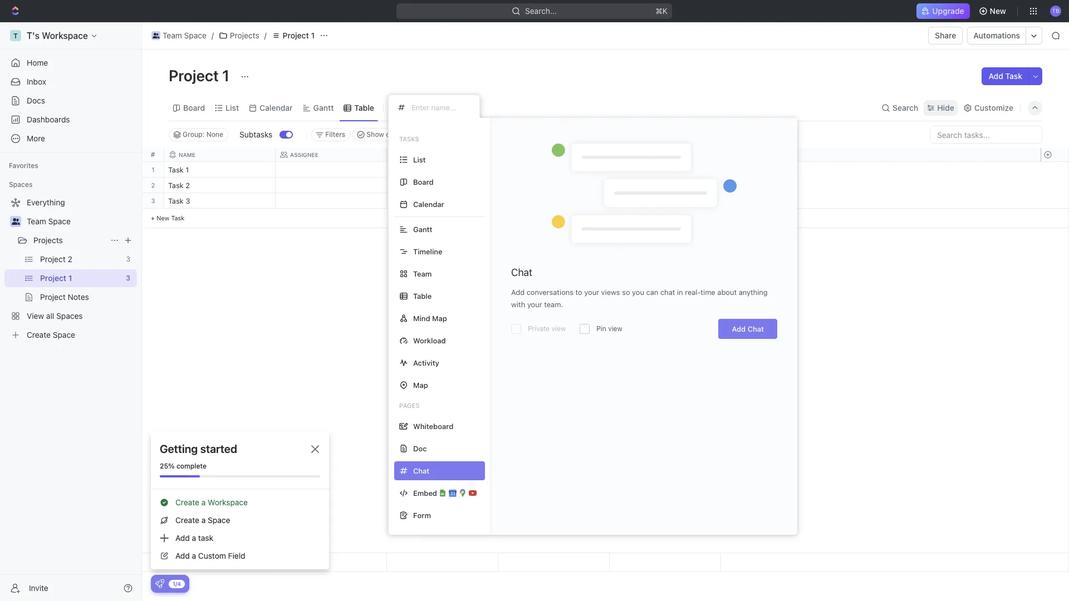 Task type: vqa. For each thing, say whether or not it's contained in the screenshot.
project 2 link
no



Task type: locate. For each thing, give the bounding box(es) containing it.
0 horizontal spatial /
[[212, 31, 214, 40]]

add up with
[[512, 288, 525, 297]]

0 horizontal spatial user group image
[[11, 218, 20, 225]]

new down task 3
[[157, 215, 170, 222]]

table up show
[[355, 103, 374, 112]]

a up the create a space
[[202, 498, 206, 508]]

1 vertical spatial do
[[404, 198, 414, 205]]

2 up task 3
[[186, 181, 190, 190]]

1 set priority element from the top
[[609, 163, 625, 179]]

add down about
[[732, 325, 746, 334]]

add task button
[[983, 67, 1030, 85]]

1 do from the top
[[404, 182, 414, 189]]

0 vertical spatial chat
[[512, 267, 533, 279]]

1 horizontal spatial project 1
[[283, 31, 315, 40]]

press space to select this row. row containing task 3
[[164, 193, 722, 211]]

1 ‎task from the top
[[168, 165, 184, 174]]

calendar up subtasks button
[[260, 103, 293, 112]]

in
[[678, 288, 684, 297]]

embed
[[413, 489, 437, 498]]

add chat
[[732, 325, 765, 334]]

gantt left the table link
[[314, 103, 334, 112]]

projects link
[[216, 29, 262, 42], [33, 232, 106, 250]]

0 vertical spatial team space link
[[149, 29, 209, 42]]

a left the "task"
[[192, 534, 196, 543]]

‎task down ‎task 1
[[168, 181, 184, 190]]

table link
[[352, 100, 374, 116]]

1 vertical spatial projects
[[33, 236, 63, 245]]

create a workspace
[[176, 498, 248, 508]]

1 vertical spatial project 1
[[169, 66, 233, 85]]

to do for ‎task 2
[[394, 182, 414, 189]]

2 view from the left
[[609, 325, 623, 333]]

2 horizontal spatial space
[[208, 516, 230, 525]]

automations
[[974, 31, 1021, 40]]

user group image
[[153, 33, 160, 38], [11, 218, 20, 225]]

to for task 3
[[394, 198, 403, 205]]

create a space
[[176, 516, 230, 525]]

0 horizontal spatial team space
[[27, 217, 71, 226]]

‎task 1
[[168, 165, 189, 174]]

do
[[404, 182, 414, 189], [404, 198, 414, 205]]

0 vertical spatial map
[[432, 314, 447, 323]]

2 to do cell from the top
[[387, 193, 499, 208]]

0 vertical spatial to do cell
[[387, 178, 499, 193]]

1 horizontal spatial team space link
[[149, 29, 209, 42]]

do for task 3
[[404, 198, 414, 205]]

gantt link
[[311, 100, 334, 116]]

1 to do cell from the top
[[387, 178, 499, 193]]

board left list link
[[183, 103, 205, 112]]

board down tasks on the left
[[413, 177, 434, 186]]

calendar
[[260, 103, 293, 112], [413, 200, 445, 209]]

search
[[893, 103, 919, 112]]

1 vertical spatial create
[[176, 516, 199, 525]]

view right pin
[[609, 325, 623, 333]]

field
[[228, 552, 245, 561]]

1 vertical spatial ‎task
[[168, 181, 184, 190]]

1 horizontal spatial /
[[264, 31, 267, 40]]

2 inside "1 2 3"
[[151, 182, 155, 189]]

1 create from the top
[[176, 498, 199, 508]]

1 vertical spatial projects link
[[33, 232, 106, 250]]

1 horizontal spatial space
[[184, 31, 207, 40]]

0 horizontal spatial map
[[413, 381, 428, 390]]

0 vertical spatial project 1
[[283, 31, 315, 40]]

docs
[[27, 96, 45, 105]]

about
[[718, 288, 737, 297]]

1 2 3
[[151, 166, 155, 205]]

pin
[[597, 325, 607, 333]]

3 down ‎task 2
[[186, 197, 190, 206]]

closed
[[386, 130, 408, 139]]

1 horizontal spatial your
[[585, 288, 600, 297]]

‎task up ‎task 2
[[168, 165, 184, 174]]

1 vertical spatial new
[[157, 215, 170, 222]]

upgrade link
[[917, 3, 970, 19]]

2 set priority element from the top
[[609, 178, 625, 195]]

add down add a task
[[176, 552, 190, 561]]

0 vertical spatial to
[[394, 182, 403, 189]]

0 horizontal spatial chat
[[512, 267, 533, 279]]

1 / from the left
[[212, 31, 214, 40]]

press space to select this row. row
[[142, 162, 164, 178], [164, 162, 722, 179], [142, 178, 164, 193], [164, 178, 722, 195], [142, 193, 164, 209], [164, 193, 722, 211], [164, 554, 722, 573]]

/
[[212, 31, 214, 40], [264, 31, 267, 40]]

set priority image
[[609, 163, 625, 179], [609, 194, 625, 211]]

private view
[[528, 325, 566, 333]]

space
[[184, 31, 207, 40], [48, 217, 71, 226], [208, 516, 230, 525]]

task inside button
[[1006, 71, 1023, 81]]

add inside button
[[989, 71, 1004, 81]]

a up the "task"
[[202, 516, 206, 525]]

chat
[[661, 288, 676, 297]]

2 vertical spatial to
[[576, 288, 583, 297]]

pages
[[400, 402, 420, 410]]

list down tasks on the left
[[413, 155, 426, 164]]

to
[[394, 182, 403, 189], [394, 198, 403, 205], [576, 288, 583, 297]]

set priority element
[[609, 163, 625, 179], [609, 178, 625, 195], [609, 194, 625, 211]]

new up automations at the right
[[991, 6, 1007, 16]]

0 horizontal spatial table
[[355, 103, 374, 112]]

1 vertical spatial map
[[413, 381, 428, 390]]

1 vertical spatial team space
[[27, 217, 71, 226]]

row group containing 1 2 3
[[142, 162, 164, 228]]

to do cell
[[387, 178, 499, 193], [387, 193, 499, 208]]

task up the customize
[[1006, 71, 1023, 81]]

task
[[1006, 71, 1023, 81], [168, 197, 184, 206], [171, 215, 185, 222]]

0 vertical spatial board
[[183, 103, 205, 112]]

views
[[602, 288, 621, 297]]

new for new
[[991, 6, 1007, 16]]

add left the "task"
[[176, 534, 190, 543]]

1 horizontal spatial project
[[283, 31, 309, 40]]

1 horizontal spatial chat
[[748, 325, 765, 334]]

add a task
[[176, 534, 213, 543]]

team space
[[163, 31, 207, 40], [27, 217, 71, 226]]

1 horizontal spatial 3
[[186, 197, 190, 206]]

0 vertical spatial do
[[404, 182, 414, 189]]

chat up with
[[512, 267, 533, 279]]

0 vertical spatial projects link
[[216, 29, 262, 42]]

1 vertical spatial to do
[[394, 198, 414, 205]]

1 horizontal spatial map
[[432, 314, 447, 323]]

Enter name... field
[[411, 103, 471, 113]]

mind map
[[413, 314, 447, 323]]

0 horizontal spatial team space link
[[27, 213, 135, 231]]

1 to do from the top
[[394, 182, 414, 189]]

your
[[585, 288, 600, 297], [528, 300, 543, 309]]

0 horizontal spatial team
[[27, 217, 46, 226]]

anything
[[739, 288, 768, 297]]

cell
[[276, 162, 387, 177], [387, 162, 499, 177], [499, 162, 610, 177], [276, 178, 387, 193], [499, 178, 610, 193], [276, 193, 387, 208], [499, 193, 610, 208]]

2 set priority image from the top
[[609, 194, 625, 211]]

1 vertical spatial table
[[413, 292, 432, 301]]

1 vertical spatial to do cell
[[387, 193, 499, 208]]

0 horizontal spatial your
[[528, 300, 543, 309]]

hide
[[938, 103, 955, 112]]

close image
[[311, 446, 319, 454]]

2 vertical spatial space
[[208, 516, 230, 525]]

1 horizontal spatial board
[[413, 177, 434, 186]]

0 horizontal spatial board
[[183, 103, 205, 112]]

chat
[[512, 267, 533, 279], [748, 325, 765, 334]]

0 horizontal spatial view
[[552, 325, 566, 333]]

0 vertical spatial to do
[[394, 182, 414, 189]]

2 ‎task from the top
[[168, 181, 184, 190]]

add up the customize
[[989, 71, 1004, 81]]

table up mind
[[413, 292, 432, 301]]

0 vertical spatial create
[[176, 498, 199, 508]]

1 vertical spatial space
[[48, 217, 71, 226]]

your left views at the top
[[585, 288, 600, 297]]

doc
[[413, 444, 427, 453]]

0 horizontal spatial gantt
[[314, 103, 334, 112]]

1 vertical spatial set priority image
[[609, 194, 625, 211]]

add for add a task
[[176, 534, 190, 543]]

view right private
[[552, 325, 566, 333]]

hide button
[[925, 100, 958, 116]]

a for custom
[[192, 552, 196, 561]]

2 create from the top
[[176, 516, 199, 525]]

0 vertical spatial task
[[1006, 71, 1023, 81]]

tree containing team space
[[4, 194, 137, 344]]

invite
[[29, 584, 48, 593]]

team space inside the sidebar navigation
[[27, 217, 71, 226]]

task down ‎task 2
[[168, 197, 184, 206]]

1 horizontal spatial projects
[[230, 31, 259, 40]]

create for create a workspace
[[176, 498, 199, 508]]

0 horizontal spatial space
[[48, 217, 71, 226]]

started
[[200, 443, 237, 456]]

0 vertical spatial user group image
[[153, 33, 160, 38]]

list up subtasks button
[[226, 103, 239, 112]]

0 vertical spatial set priority image
[[609, 163, 625, 179]]

1 set priority image from the top
[[609, 163, 625, 179]]

a down add a task
[[192, 552, 196, 561]]

a for task
[[192, 534, 196, 543]]

2 to do from the top
[[394, 198, 414, 205]]

projects
[[230, 31, 259, 40], [33, 236, 63, 245]]

add a custom field
[[176, 552, 245, 561]]

create up add a task
[[176, 516, 199, 525]]

team space link
[[149, 29, 209, 42], [27, 213, 135, 231]]

1 horizontal spatial view
[[609, 325, 623, 333]]

grid
[[142, 148, 1070, 573]]

0 vertical spatial ‎task
[[168, 165, 184, 174]]

to do
[[394, 182, 414, 189], [394, 198, 414, 205]]

3 set priority element from the top
[[609, 194, 625, 211]]

task
[[198, 534, 213, 543]]

board
[[183, 103, 205, 112], [413, 177, 434, 186]]

1 vertical spatial project
[[169, 66, 219, 85]]

2 do from the top
[[404, 198, 414, 205]]

your right with
[[528, 300, 543, 309]]

2 vertical spatial team
[[413, 269, 432, 278]]

space inside the sidebar navigation
[[48, 217, 71, 226]]

new
[[991, 6, 1007, 16], [157, 215, 170, 222]]

calendar up timeline
[[413, 200, 445, 209]]

project 1
[[283, 31, 315, 40], [169, 66, 233, 85]]

create
[[176, 498, 199, 508], [176, 516, 199, 525]]

team
[[163, 31, 182, 40], [27, 217, 46, 226], [413, 269, 432, 278]]

list
[[226, 103, 239, 112], [413, 155, 426, 164]]

1 horizontal spatial team space
[[163, 31, 207, 40]]

row group
[[142, 162, 164, 228], [164, 162, 722, 228], [1041, 162, 1069, 228], [1041, 554, 1069, 572]]

new inside grid
[[157, 215, 170, 222]]

calendar link
[[258, 100, 293, 116]]

1 vertical spatial chat
[[748, 325, 765, 334]]

row
[[164, 148, 722, 162]]

3 inside press space to select this row. row
[[186, 197, 190, 206]]

add for add a custom field
[[176, 552, 190, 561]]

0 horizontal spatial list
[[226, 103, 239, 112]]

chat down anything
[[748, 325, 765, 334]]

project
[[283, 31, 309, 40], [169, 66, 219, 85]]

1 horizontal spatial team
[[163, 31, 182, 40]]

0 horizontal spatial projects
[[33, 236, 63, 245]]

add conversations to your views so you can chat in real-time about anything with your team.
[[512, 288, 768, 309]]

1 horizontal spatial gantt
[[413, 225, 433, 234]]

spaces
[[9, 181, 33, 189]]

show closed
[[367, 130, 408, 139]]

new inside button
[[991, 6, 1007, 16]]

do down tasks on the left
[[404, 182, 414, 189]]

1 vertical spatial user group image
[[11, 218, 20, 225]]

table
[[355, 103, 374, 112], [413, 292, 432, 301]]

0 horizontal spatial new
[[157, 215, 170, 222]]

inbox link
[[4, 73, 137, 91]]

home link
[[4, 54, 137, 72]]

0 horizontal spatial calendar
[[260, 103, 293, 112]]

pin view
[[597, 325, 623, 333]]

1 vertical spatial task
[[168, 197, 184, 206]]

view for pin view
[[609, 325, 623, 333]]

1 view from the left
[[552, 325, 566, 333]]

complete
[[177, 463, 207, 471]]

map down activity
[[413, 381, 428, 390]]

1 horizontal spatial table
[[413, 292, 432, 301]]

0 vertical spatial list
[[226, 103, 239, 112]]

0 vertical spatial new
[[991, 6, 1007, 16]]

0 vertical spatial project
[[283, 31, 309, 40]]

0 horizontal spatial project 1
[[169, 66, 233, 85]]

create up the create a space
[[176, 498, 199, 508]]

2 vertical spatial task
[[171, 215, 185, 222]]

1 horizontal spatial projects link
[[216, 29, 262, 42]]

1 horizontal spatial new
[[991, 6, 1007, 16]]

real-
[[686, 288, 701, 297]]

0 horizontal spatial projects link
[[33, 232, 106, 250]]

workload
[[413, 336, 446, 345]]

1 horizontal spatial 2
[[186, 181, 190, 190]]

3 left task 3
[[151, 197, 155, 205]]

team.
[[545, 300, 564, 309]]

to do cell for task 3
[[387, 193, 499, 208]]

2 left ‎task 2
[[151, 182, 155, 189]]

gantt up timeline
[[413, 225, 433, 234]]

favorites
[[9, 162, 38, 170]]

1 vertical spatial to
[[394, 198, 403, 205]]

grid containing ‎task 1
[[142, 148, 1070, 573]]

0 horizontal spatial project
[[169, 66, 219, 85]]

task down task 3
[[171, 215, 185, 222]]

add inside the add conversations to your views so you can chat in real-time about anything with your team.
[[512, 288, 525, 297]]

to for ‎task 2
[[394, 182, 403, 189]]

map right mind
[[432, 314, 447, 323]]

0 horizontal spatial 2
[[151, 182, 155, 189]]

2 for ‎task
[[186, 181, 190, 190]]

‎task
[[168, 165, 184, 174], [168, 181, 184, 190]]

1 vertical spatial list
[[413, 155, 426, 164]]

tree
[[4, 194, 137, 344]]

25%
[[160, 463, 175, 471]]

do up timeline
[[404, 198, 414, 205]]



Task type: describe. For each thing, give the bounding box(es) containing it.
form
[[413, 511, 431, 520]]

press space to select this row. row containing ‎task 1
[[164, 162, 722, 179]]

do for ‎task 2
[[404, 182, 414, 189]]

25% complete
[[160, 463, 207, 471]]

home
[[27, 58, 48, 67]]

2 for 1
[[151, 182, 155, 189]]

set priority image for 1
[[609, 163, 625, 179]]

upgrade
[[933, 6, 965, 16]]

to do for task 3
[[394, 198, 414, 205]]

to inside the add conversations to your views so you can chat in real-time about anything with your team.
[[576, 288, 583, 297]]

set priority element for 3
[[609, 194, 625, 211]]

onboarding checklist button image
[[155, 580, 164, 589]]

team inside the sidebar navigation
[[27, 217, 46, 226]]

1 vertical spatial calendar
[[413, 200, 445, 209]]

dashboards
[[27, 115, 70, 124]]

subtasks
[[240, 130, 273, 139]]

search...
[[526, 6, 558, 16]]

press space to select this row. row containing 3
[[142, 193, 164, 209]]

show
[[367, 130, 384, 139]]

task for add task
[[1006, 71, 1023, 81]]

⌘k
[[656, 6, 668, 16]]

dashboards link
[[4, 111, 137, 129]]

customize button
[[961, 100, 1018, 116]]

1 horizontal spatial list
[[413, 155, 426, 164]]

time
[[701, 288, 716, 297]]

1 inside press space to select this row. row
[[186, 165, 189, 174]]

2 horizontal spatial team
[[413, 269, 432, 278]]

share button
[[929, 27, 964, 45]]

to do cell for ‎task 2
[[387, 178, 499, 193]]

‎task for ‎task 1
[[168, 165, 184, 174]]

project 1 link
[[269, 29, 318, 42]]

whiteboard
[[413, 422, 454, 431]]

docs link
[[4, 92, 137, 110]]

1/4
[[173, 581, 181, 588]]

0 vertical spatial calendar
[[260, 103, 293, 112]]

set priority image for 3
[[609, 194, 625, 211]]

user group image inside the sidebar navigation
[[11, 218, 20, 225]]

onboarding checklist button element
[[155, 580, 164, 589]]

new task
[[157, 215, 185, 222]]

add for add conversations to your views so you can chat in real-time about anything with your team.
[[512, 288, 525, 297]]

view
[[403, 103, 421, 112]]

view button
[[388, 100, 425, 116]]

#
[[151, 150, 155, 159]]

0 vertical spatial table
[[355, 103, 374, 112]]

add for add chat
[[732, 325, 746, 334]]

subtasks button
[[235, 126, 280, 144]]

add for add task
[[989, 71, 1004, 81]]

share
[[936, 31, 957, 40]]

view for private view
[[552, 325, 566, 333]]

add task
[[989, 71, 1023, 81]]

press space to select this row. row containing ‎task 2
[[164, 178, 722, 195]]

tasks
[[400, 135, 419, 143]]

0 vertical spatial space
[[184, 31, 207, 40]]

row inside grid
[[164, 148, 722, 162]]

0 vertical spatial team
[[163, 31, 182, 40]]

1 vertical spatial board
[[413, 177, 434, 186]]

1 vertical spatial gantt
[[413, 225, 433, 234]]

inbox
[[27, 77, 46, 86]]

task inside press space to select this row. row
[[168, 197, 184, 206]]

0 vertical spatial team space
[[163, 31, 207, 40]]

1 vertical spatial your
[[528, 300, 543, 309]]

task 3
[[168, 197, 190, 206]]

getting started
[[160, 443, 237, 456]]

0 vertical spatial gantt
[[314, 103, 334, 112]]

custom
[[198, 552, 226, 561]]

favorites button
[[4, 159, 43, 173]]

a for space
[[202, 516, 206, 525]]

show closed button
[[353, 128, 413, 142]]

can
[[647, 288, 659, 297]]

with
[[512, 300, 526, 309]]

‎task 2
[[168, 181, 190, 190]]

search button
[[879, 100, 922, 116]]

0 horizontal spatial 3
[[151, 197, 155, 205]]

automations button
[[969, 27, 1026, 44]]

board link
[[181, 100, 205, 116]]

projects inside the sidebar navigation
[[33, 236, 63, 245]]

0 vertical spatial your
[[585, 288, 600, 297]]

task for new task
[[171, 215, 185, 222]]

press space to select this row. row containing 2
[[142, 178, 164, 193]]

1 vertical spatial team space link
[[27, 213, 135, 231]]

you
[[633, 288, 645, 297]]

create for create a space
[[176, 516, 199, 525]]

set priority element for 2
[[609, 178, 625, 195]]

2 / from the left
[[264, 31, 267, 40]]

activity
[[413, 359, 440, 367]]

set priority image
[[609, 178, 625, 195]]

new button
[[975, 2, 1014, 20]]

set priority element for 1
[[609, 163, 625, 179]]

list link
[[224, 100, 239, 116]]

tree inside the sidebar navigation
[[4, 194, 137, 344]]

timeline
[[413, 247, 443, 256]]

‎task for ‎task 2
[[168, 181, 184, 190]]

1 horizontal spatial user group image
[[153, 33, 160, 38]]

a for workspace
[[202, 498, 206, 508]]

0 vertical spatial projects
[[230, 31, 259, 40]]

mind
[[413, 314, 431, 323]]

view button
[[388, 95, 425, 121]]

sidebar navigation
[[0, 22, 142, 602]]

so
[[623, 288, 631, 297]]

new for new task
[[157, 215, 170, 222]]

customize
[[975, 103, 1014, 112]]

private
[[528, 325, 550, 333]]

Search tasks... text field
[[931, 126, 1043, 143]]

1 inside "1 2 3"
[[152, 166, 155, 173]]

getting
[[160, 443, 198, 456]]

conversations
[[527, 288, 574, 297]]

row group containing ‎task 1
[[164, 162, 722, 228]]

workspace
[[208, 498, 248, 508]]

press space to select this row. row containing 1
[[142, 162, 164, 178]]



